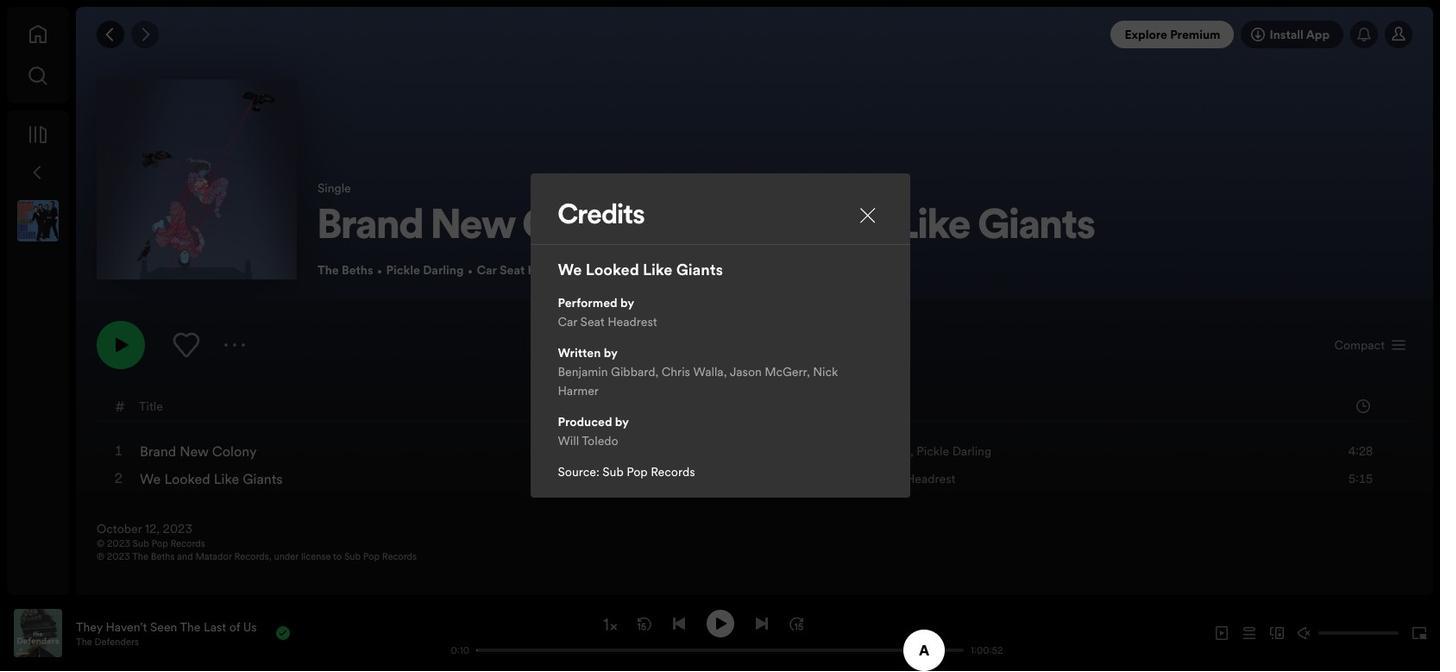 Task type: describe. For each thing, give the bounding box(es) containing it.
top bar and user menu element
[[76, 7, 1433, 62]]

0 vertical spatial pickle darling link
[[386, 261, 464, 279]]

#
[[115, 397, 125, 415]]

play image
[[713, 617, 727, 630]]

license
[[301, 551, 331, 563]]

title
[[139, 397, 163, 415]]

defenders
[[95, 636, 139, 648]]

brand for brand new colony / we looked like giants
[[318, 207, 423, 249]]

min
[[692, 261, 712, 279]]

app
[[1306, 26, 1330, 43]]

/
[[659, 207, 678, 249]]

performed by car seat headrest
[[558, 294, 657, 330]]

1 horizontal spatial pop
[[363, 551, 380, 563]]

of
[[229, 618, 240, 636]]

headrest for left car seat headrest link
[[528, 261, 579, 279]]

0 vertical spatial seat
[[500, 261, 525, 279]]

nick
[[813, 363, 838, 381]]

jason
[[730, 363, 762, 381]]

1:00:52
[[971, 644, 1003, 657]]

giants inside credits dialog
[[676, 259, 723, 280]]

0 horizontal spatial car seat headrest link
[[477, 261, 579, 279]]

0 horizontal spatial records
[[170, 538, 205, 551]]

home image
[[28, 24, 48, 45]]

by for produced
[[615, 413, 629, 431]]

darling inside brand new colony / we looked like giants grid
[[952, 443, 992, 460]]

next image
[[755, 617, 768, 630]]

skip forward 15 seconds image
[[789, 617, 803, 630]]

main element
[[7, 7, 69, 595]]

credits
[[558, 203, 645, 230]]

install
[[1270, 26, 1304, 43]]

like inside credits dialog
[[643, 259, 673, 280]]

duration element
[[1357, 399, 1370, 413]]

produced
[[558, 413, 612, 431]]

the inside brand new colony / we looked like giants grid
[[856, 443, 877, 460]]

by for written
[[604, 344, 618, 362]]

premium
[[1170, 26, 1221, 43]]

chris
[[662, 363, 690, 381]]

looked inside credits dialog
[[586, 259, 639, 280]]

under
[[274, 551, 299, 563]]

single
[[318, 180, 351, 197]]

car inside performed by car seat headrest
[[558, 313, 577, 330]]

0 horizontal spatial sub
[[133, 538, 149, 551]]

search image
[[28, 66, 48, 86]]

0 vertical spatial giants
[[978, 207, 1095, 249]]

sec
[[733, 261, 751, 279]]

source
[[558, 463, 596, 481]]

go back image
[[104, 28, 117, 41]]

0 vertical spatial we
[[685, 207, 747, 249]]

october
[[97, 520, 142, 538]]

4:28
[[1349, 443, 1373, 460]]

toledo
[[582, 432, 618, 450]]

explore
[[1125, 26, 1167, 43]]

seat inside performed by car seat headrest
[[580, 313, 605, 330]]

2023 right the ©
[[107, 538, 130, 551]]

to
[[333, 551, 342, 563]]

install app link
[[1241, 21, 1344, 48]]

we looked like giants inside credits dialog
[[558, 259, 723, 280]]

car seat headrest for left car seat headrest link
[[477, 261, 579, 279]]

# row
[[98, 391, 1412, 422]]

brand new colony / we looked like giants
[[318, 207, 1095, 249]]

beths for the beths , pickle darling
[[880, 443, 910, 460]]

colony for brand new colony
[[212, 442, 257, 461]]

12,
[[145, 520, 160, 538]]

player controls element
[[435, 610, 1005, 657]]

and
[[177, 551, 193, 563]]

seen
[[150, 618, 177, 636]]

change speed image
[[601, 616, 618, 633]]

1 horizontal spatial records
[[382, 551, 417, 563]]

haven't
[[106, 618, 147, 636]]

explore premium
[[1125, 26, 1221, 43]]

they haven't seen the last of us link
[[76, 618, 257, 636]]

benjamin
[[558, 363, 608, 381]]

5:15
[[1349, 470, 1373, 488]]

43
[[715, 261, 730, 279]]

new for brand new colony / we looked like giants
[[431, 207, 515, 249]]

headrest inside performed by car seat headrest
[[608, 313, 657, 330]]



Task type: locate. For each thing, give the bounding box(es) containing it.
previous image
[[672, 617, 686, 630]]

gibbard
[[611, 363, 655, 381]]

2 horizontal spatial seat
[[879, 470, 903, 488]]

they haven't seen the last of us the defenders
[[76, 618, 257, 648]]

1 horizontal spatial colony
[[522, 207, 652, 249]]

0 horizontal spatial pickle darling link
[[386, 261, 464, 279]]

close button
[[853, 201, 882, 234]]

0 horizontal spatial pickle
[[386, 261, 420, 279]]

we inside grid
[[140, 469, 161, 488]]

1 horizontal spatial new
[[431, 207, 515, 249]]

1 vertical spatial by
[[604, 344, 618, 362]]

car right pickle darling
[[477, 261, 497, 279]]

0 horizontal spatial ,
[[675, 261, 678, 279]]

0 vertical spatial brand
[[318, 207, 423, 249]]

0 vertical spatial looked
[[754, 207, 889, 249]]

2 horizontal spatial car
[[856, 470, 876, 488]]

colony for brand new colony / we looked like giants
[[522, 207, 652, 249]]

pop right to
[[363, 551, 380, 563]]

new inside grid
[[180, 442, 209, 461]]

0 horizontal spatial beths
[[151, 551, 175, 563]]

pop right :
[[627, 463, 648, 481]]

headrest inside brand new colony / we looked like giants grid
[[906, 470, 956, 488]]

brand inside grid
[[140, 442, 176, 461]]

1 horizontal spatial ,
[[910, 443, 914, 460]]

0 vertical spatial by
[[620, 294, 634, 312]]

last
[[204, 618, 226, 636]]

1 horizontal spatial headrest
[[608, 313, 657, 330]]

seat
[[500, 261, 525, 279], [580, 313, 605, 330], [879, 470, 903, 488]]

2 vertical spatial giants
[[243, 469, 283, 488]]

we looked like giants down brand new colony link
[[140, 469, 283, 488]]

9
[[681, 261, 689, 279]]

pickle
[[386, 261, 420, 279], [917, 443, 949, 460]]

0 vertical spatial we looked like giants
[[558, 259, 723, 280]]

the beths link for the topmost the "pickle darling" link
[[318, 261, 373, 279]]

1 horizontal spatial car seat headrest link
[[856, 470, 956, 488]]

matador
[[195, 551, 232, 563]]

1 vertical spatial pickle
[[917, 443, 949, 460]]

produced by will toledo
[[558, 413, 629, 450]]

0 vertical spatial ,
[[675, 261, 678, 279]]

giants inside grid
[[243, 469, 283, 488]]

1 vertical spatial brand
[[140, 442, 176, 461]]

0 horizontal spatial headrest
[[528, 261, 579, 279]]

skip back 15 seconds image
[[637, 617, 651, 630]]

0 vertical spatial car seat headrest link
[[477, 261, 579, 279]]

looked
[[754, 207, 889, 249], [586, 259, 639, 280], [164, 469, 210, 488]]

2 vertical spatial beths
[[151, 551, 175, 563]]

0 vertical spatial like
[[896, 207, 971, 249]]

2
[[633, 261, 640, 279]]

beths inside brand new colony / we looked like giants grid
[[880, 443, 910, 460]]

1 horizontal spatial car
[[558, 313, 577, 330]]

like down brand new colony link
[[214, 469, 239, 488]]

songs
[[643, 261, 675, 279]]

sub inside credits dialog
[[603, 463, 624, 481]]

headrest up performed
[[528, 261, 579, 279]]

mcgerr
[[765, 363, 807, 381]]

1 horizontal spatial darling
[[952, 443, 992, 460]]

sub
[[603, 463, 624, 481], [133, 538, 149, 551], [344, 551, 361, 563]]

new
[[431, 207, 515, 249], [180, 442, 209, 461]]

1 vertical spatial seat
[[580, 313, 605, 330]]

1 vertical spatial we looked like giants
[[140, 469, 283, 488]]

new up we looked like giants link
[[180, 442, 209, 461]]

like right 2
[[643, 259, 673, 280]]

brand new colony link
[[140, 442, 257, 461]]

pickle inside brand new colony / we looked like giants grid
[[917, 443, 949, 460]]

1 vertical spatial the beths link
[[856, 443, 910, 460]]

0 horizontal spatial we
[[140, 469, 161, 488]]

1 horizontal spatial pickle darling link
[[917, 443, 992, 460]]

beths
[[342, 261, 373, 279], [880, 443, 910, 460], [151, 551, 175, 563]]

, inside brand new colony / we looked like giants grid
[[910, 443, 914, 460]]

records inside credits dialog
[[651, 463, 695, 481]]

car seat headrest
[[477, 261, 579, 279], [856, 470, 956, 488]]

2 horizontal spatial pop
[[627, 463, 648, 481]]

written
[[558, 344, 601, 362]]

car seat headrest link
[[477, 261, 579, 279], [856, 470, 956, 488]]

1 vertical spatial beths
[[880, 443, 910, 460]]

0 horizontal spatial car seat headrest
[[477, 261, 579, 279]]

new for brand new colony
[[180, 442, 209, 461]]

brand for brand new colony
[[140, 442, 176, 461]]

explore premium button
[[1111, 21, 1234, 48]]

we looked like giants link
[[140, 469, 283, 488]]

1 horizontal spatial car seat headrest
[[856, 470, 956, 488]]

0 horizontal spatial colony
[[212, 442, 257, 461]]

sub right :
[[603, 463, 624, 481]]

pop
[[627, 463, 648, 481], [151, 538, 168, 551], [363, 551, 380, 563]]

pickle darling
[[386, 261, 464, 279]]

looked inside grid
[[164, 469, 210, 488]]

0 horizontal spatial brand
[[140, 442, 176, 461]]

0 horizontal spatial giants
[[243, 469, 283, 488]]

0 vertical spatial car
[[477, 261, 497, 279]]

2 vertical spatial headrest
[[906, 470, 956, 488]]

1 vertical spatial car seat headrest link
[[856, 470, 956, 488]]

new up pickle darling
[[431, 207, 515, 249]]

sub right the ©
[[133, 538, 149, 551]]

2 horizontal spatial we
[[685, 207, 747, 249]]

harmer
[[558, 382, 599, 400]]

pop inside credits dialog
[[627, 463, 648, 481]]

giants
[[978, 207, 1095, 249], [676, 259, 723, 280], [243, 469, 283, 488]]

the beths link for the rightmost the "pickle darling" link
[[856, 443, 910, 460]]

brand new colony
[[140, 442, 257, 461]]

1 vertical spatial giants
[[676, 259, 723, 280]]

the defenders link
[[76, 636, 139, 648]]

by
[[620, 294, 634, 312], [604, 344, 618, 362], [615, 413, 629, 431]]

car down the beths , pickle darling
[[856, 470, 876, 488]]

seat inside brand new colony / we looked like giants grid
[[879, 470, 903, 488]]

brand new colony / we looked like giants grid
[[77, 390, 1432, 493]]

now playing: they haven't seen the last of us by the defenders footer
[[14, 609, 435, 658]]

car seat headrest up performed
[[477, 261, 579, 279]]

records
[[651, 463, 695, 481], [170, 538, 205, 551], [382, 551, 417, 563]]

colony up we looked like giants link
[[212, 442, 257, 461]]

2 horizontal spatial giants
[[978, 207, 1095, 249]]

we looked like giants inside brand new colony / we looked like giants grid
[[140, 469, 283, 488]]

2023 left 2
[[591, 261, 621, 279]]

like inside grid
[[214, 469, 239, 488]]

install app
[[1270, 26, 1330, 43]]

2 vertical spatial by
[[615, 413, 629, 431]]

0 horizontal spatial looked
[[164, 469, 210, 488]]

1 vertical spatial looked
[[586, 259, 639, 280]]

by inside the produced by will toledo
[[615, 413, 629, 431]]

october 12, 2023 © 2023 sub pop records ℗ 2023 the beths and matador records, under license to sub pop records
[[97, 520, 417, 563]]

℗
[[97, 551, 104, 563]]

car seat headrest down the beths , pickle darling
[[856, 470, 956, 488]]

2 vertical spatial we
[[140, 469, 161, 488]]

records right to
[[382, 551, 417, 563]]

0 vertical spatial beths
[[342, 261, 373, 279]]

0 horizontal spatial we looked like giants
[[140, 469, 283, 488]]

1 horizontal spatial we looked like giants
[[558, 259, 723, 280]]

headrest for car seat headrest link in brand new colony / we looked like giants grid
[[906, 470, 956, 488]]

1 horizontal spatial looked
[[586, 259, 639, 280]]

car inside brand new colony / we looked like giants grid
[[856, 470, 876, 488]]

headrest down the beths , pickle darling
[[906, 470, 956, 488]]

0 horizontal spatial new
[[180, 442, 209, 461]]

by inside written by benjamin gibbard chris walla jason mcgerr
[[604, 344, 618, 362]]

the
[[318, 261, 339, 279], [856, 443, 877, 460], [132, 551, 148, 563], [180, 618, 201, 636], [76, 636, 92, 648]]

car seat headrest link down the beths , pickle darling
[[856, 470, 956, 488]]

1 horizontal spatial giants
[[676, 259, 723, 280]]

headrest
[[528, 261, 579, 279], [608, 313, 657, 330], [906, 470, 956, 488]]

1 vertical spatial we
[[558, 259, 582, 280]]

car down performed
[[558, 313, 577, 330]]

by up gibbard
[[604, 344, 618, 362]]

by down 2
[[620, 294, 634, 312]]

0 horizontal spatial pop
[[151, 538, 168, 551]]

by inside performed by car seat headrest
[[620, 294, 634, 312]]

2 horizontal spatial looked
[[754, 207, 889, 249]]

brand up the "the beths"
[[318, 207, 423, 249]]

0 vertical spatial headrest
[[528, 261, 579, 279]]

performed
[[558, 294, 617, 312]]

1 horizontal spatial brand
[[318, 207, 423, 249]]

1 vertical spatial pickle darling link
[[917, 443, 992, 460]]

like right close button
[[896, 207, 971, 249]]

0 vertical spatial colony
[[522, 207, 652, 249]]

2 horizontal spatial headrest
[[906, 470, 956, 488]]

car seat headrest inside brand new colony / we looked like giants grid
[[856, 470, 956, 488]]

©
[[97, 538, 105, 551]]

records,
[[234, 551, 272, 563]]

0 horizontal spatial darling
[[423, 261, 464, 279]]

# column header
[[115, 391, 125, 421]]

walla
[[693, 363, 724, 381]]

source : sub pop records
[[558, 463, 695, 481]]

beths for the beths
[[342, 261, 373, 279]]

0 vertical spatial car seat headrest
[[477, 261, 579, 279]]

2 vertical spatial car
[[856, 470, 876, 488]]

brand
[[318, 207, 423, 249], [140, 442, 176, 461]]

2 vertical spatial seat
[[879, 470, 903, 488]]

records right :
[[651, 463, 695, 481]]

colony up 2
[[522, 207, 652, 249]]

car seat headrest link up performed
[[477, 261, 579, 279]]

brand new colony / we looked like giants image
[[97, 79, 297, 280]]

1 horizontal spatial beths
[[342, 261, 373, 279]]

,
[[675, 261, 678, 279], [910, 443, 914, 460]]

by for performed
[[620, 294, 634, 312]]

records right 12,
[[170, 538, 205, 551]]

0 vertical spatial darling
[[423, 261, 464, 279]]

2023 right 12,
[[163, 520, 192, 538]]

0 horizontal spatial car
[[477, 261, 497, 279]]

2 horizontal spatial like
[[896, 207, 971, 249]]

like
[[896, 207, 971, 249], [643, 259, 673, 280], [214, 469, 239, 488]]

2 horizontal spatial records
[[651, 463, 695, 481]]

credits dialog
[[530, 173, 910, 498]]

what's new image
[[1357, 28, 1371, 41]]

we looked like giants down /
[[558, 259, 723, 280]]

headrest down performed
[[608, 313, 657, 330]]

1 horizontal spatial like
[[643, 259, 673, 280]]

, for beths
[[910, 443, 914, 460]]

0 vertical spatial the beths link
[[318, 261, 373, 279]]

2 songs , 9 min 43 sec
[[633, 261, 751, 279]]

, for songs
[[675, 261, 678, 279]]

2 vertical spatial looked
[[164, 469, 210, 488]]

volume off image
[[1298, 626, 1312, 640]]

1 vertical spatial new
[[180, 442, 209, 461]]

sub right to
[[344, 551, 361, 563]]

we up 43
[[685, 207, 747, 249]]

the inside october 12, 2023 © 2023 sub pop records ℗ 2023 the beths and matador records, under license to sub pop records
[[132, 551, 148, 563]]

by up toledo
[[615, 413, 629, 431]]

us
[[243, 618, 257, 636]]

the beths , pickle darling
[[856, 443, 992, 460]]

1 vertical spatial colony
[[212, 442, 257, 461]]

brand down title
[[140, 442, 176, 461]]

will
[[558, 432, 579, 450]]

1 vertical spatial ,
[[910, 443, 914, 460]]

0 horizontal spatial the beths link
[[318, 261, 373, 279]]

car
[[477, 261, 497, 279], [558, 313, 577, 330], [856, 470, 876, 488]]

we
[[685, 207, 747, 249], [558, 259, 582, 280], [140, 469, 161, 488]]

0 vertical spatial pickle
[[386, 261, 420, 279]]

pop left and
[[151, 538, 168, 551]]

car seat headrest link inside brand new colony / we looked like giants grid
[[856, 470, 956, 488]]

colony
[[522, 207, 652, 249], [212, 442, 257, 461]]

1 horizontal spatial pickle
[[917, 443, 949, 460]]

duration image
[[1357, 399, 1370, 413]]

beths inside october 12, 2023 © 2023 sub pop records ℗ 2023 the beths and matador records, under license to sub pop records
[[151, 551, 175, 563]]

1 horizontal spatial sub
[[344, 551, 361, 563]]

they
[[76, 618, 103, 636]]

0 horizontal spatial seat
[[500, 261, 525, 279]]

the beths link
[[318, 261, 373, 279], [856, 443, 910, 460]]

1 vertical spatial car seat headrest
[[856, 470, 956, 488]]

2 vertical spatial like
[[214, 469, 239, 488]]

0 horizontal spatial like
[[214, 469, 239, 488]]

written by benjamin gibbard chris walla jason mcgerr
[[558, 344, 807, 381]]

the beths
[[318, 261, 373, 279]]

1 vertical spatial darling
[[952, 443, 992, 460]]

0:10
[[451, 644, 469, 657]]

1 horizontal spatial seat
[[580, 313, 605, 330]]

we inside credits dialog
[[558, 259, 582, 280]]

2 horizontal spatial beths
[[880, 443, 910, 460]]

2 horizontal spatial sub
[[603, 463, 624, 481]]

we up performed
[[558, 259, 582, 280]]

1 vertical spatial like
[[643, 259, 673, 280]]

pickle darling link
[[386, 261, 464, 279], [917, 443, 992, 460]]

darling
[[423, 261, 464, 279], [952, 443, 992, 460]]

we up 12,
[[140, 469, 161, 488]]

colony inside grid
[[212, 442, 257, 461]]

go forward image
[[138, 28, 152, 41]]

we looked like giants
[[558, 259, 723, 280], [140, 469, 283, 488]]

:
[[596, 463, 600, 481]]

2023 right ℗
[[107, 551, 130, 563]]

car seat headrest for car seat headrest link in brand new colony / we looked like giants grid
[[856, 470, 956, 488]]

close image
[[860, 208, 875, 223]]

1 vertical spatial car
[[558, 313, 577, 330]]

1 horizontal spatial the beths link
[[856, 443, 910, 460]]

nick harmer
[[558, 363, 838, 400]]

2023
[[591, 261, 621, 279], [163, 520, 192, 538], [107, 538, 130, 551], [107, 551, 130, 563]]



Task type: vqa. For each thing, say whether or not it's contained in the screenshot.
"Posted By The Beths"
no



